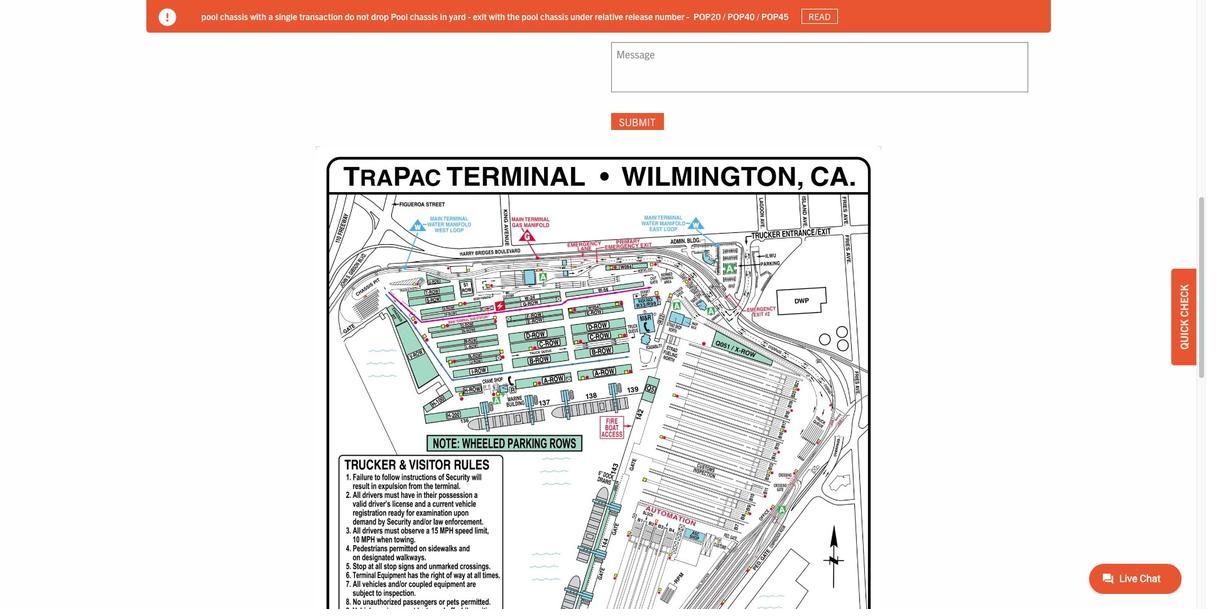 Task type: locate. For each thing, give the bounding box(es) containing it.
with
[[250, 10, 266, 22], [489, 10, 505, 22]]

with left a
[[250, 10, 266, 22]]

0 horizontal spatial pool
[[201, 10, 218, 22]]

quick
[[1179, 320, 1191, 350]]

with left the
[[489, 10, 505, 22]]

1 with from the left
[[250, 10, 266, 22]]

/ left the pop45
[[757, 10, 760, 22]]

check
[[1179, 285, 1191, 318]]

- left exit
[[468, 10, 471, 22]]

1 horizontal spatial /
[[757, 10, 760, 22]]

1 - from the left
[[468, 10, 471, 22]]

1 horizontal spatial chassis
[[410, 10, 438, 22]]

do
[[345, 10, 355, 22]]

0 horizontal spatial chassis
[[220, 10, 248, 22]]

exit
[[473, 10, 487, 22]]

in
[[440, 10, 447, 22]]

1 horizontal spatial with
[[489, 10, 505, 22]]

2 horizontal spatial chassis
[[541, 10, 569, 22]]

single
[[275, 10, 298, 22]]

- right 'number'
[[687, 10, 690, 22]]

-
[[468, 10, 471, 22], [687, 10, 690, 22]]

pool right the
[[522, 10, 539, 22]]

/ left pop40 on the top of page
[[723, 10, 726, 22]]

2 with from the left
[[489, 10, 505, 22]]

quick check link
[[1172, 269, 1197, 366]]

2 pool from the left
[[522, 10, 539, 22]]

read
[[809, 11, 831, 22]]

1 pool from the left
[[201, 10, 218, 22]]

0 horizontal spatial /
[[723, 10, 726, 22]]

1 / from the left
[[723, 10, 726, 22]]

1 horizontal spatial pool
[[522, 10, 539, 22]]

pool right 'solid' image
[[201, 10, 218, 22]]

/
[[723, 10, 726, 22], [757, 10, 760, 22]]

0 horizontal spatial -
[[468, 10, 471, 22]]

quick check
[[1179, 285, 1191, 350]]

chassis
[[220, 10, 248, 22], [410, 10, 438, 22], [541, 10, 569, 22]]

chassis left in
[[410, 10, 438, 22]]

pool
[[201, 10, 218, 22], [522, 10, 539, 22]]

relative
[[595, 10, 624, 22]]

chassis left a
[[220, 10, 248, 22]]

None submit
[[611, 113, 664, 130]]

chassis left under
[[541, 10, 569, 22]]

0 horizontal spatial with
[[250, 10, 266, 22]]

1 horizontal spatial -
[[687, 10, 690, 22]]



Task type: describe. For each thing, give the bounding box(es) containing it.
the
[[507, 10, 520, 22]]

pop45
[[762, 10, 789, 22]]

pool chassis with a single transaction  do not drop pool chassis in yard -  exit with the pool chassis under relative release number -  pop20 / pop40 / pop45
[[201, 10, 789, 22]]

under
[[571, 10, 593, 22]]

a
[[269, 10, 273, 22]]

number
[[655, 10, 685, 22]]

transaction
[[300, 10, 343, 22]]

Message text field
[[611, 42, 1029, 92]]

2 - from the left
[[687, 10, 690, 22]]

3 chassis from the left
[[541, 10, 569, 22]]

1 chassis from the left
[[220, 10, 248, 22]]

not
[[357, 10, 369, 22]]

yard
[[449, 10, 466, 22]]

solid image
[[159, 9, 176, 26]]

read link
[[802, 9, 838, 24]]

pool
[[391, 10, 408, 22]]

drop
[[371, 10, 389, 22]]

2 / from the left
[[757, 10, 760, 22]]

release
[[626, 10, 653, 22]]

pop20
[[694, 10, 721, 22]]

pop40
[[728, 10, 755, 22]]

2 chassis from the left
[[410, 10, 438, 22]]



Task type: vqa. For each thing, say whether or not it's contained in the screenshot.
/
yes



